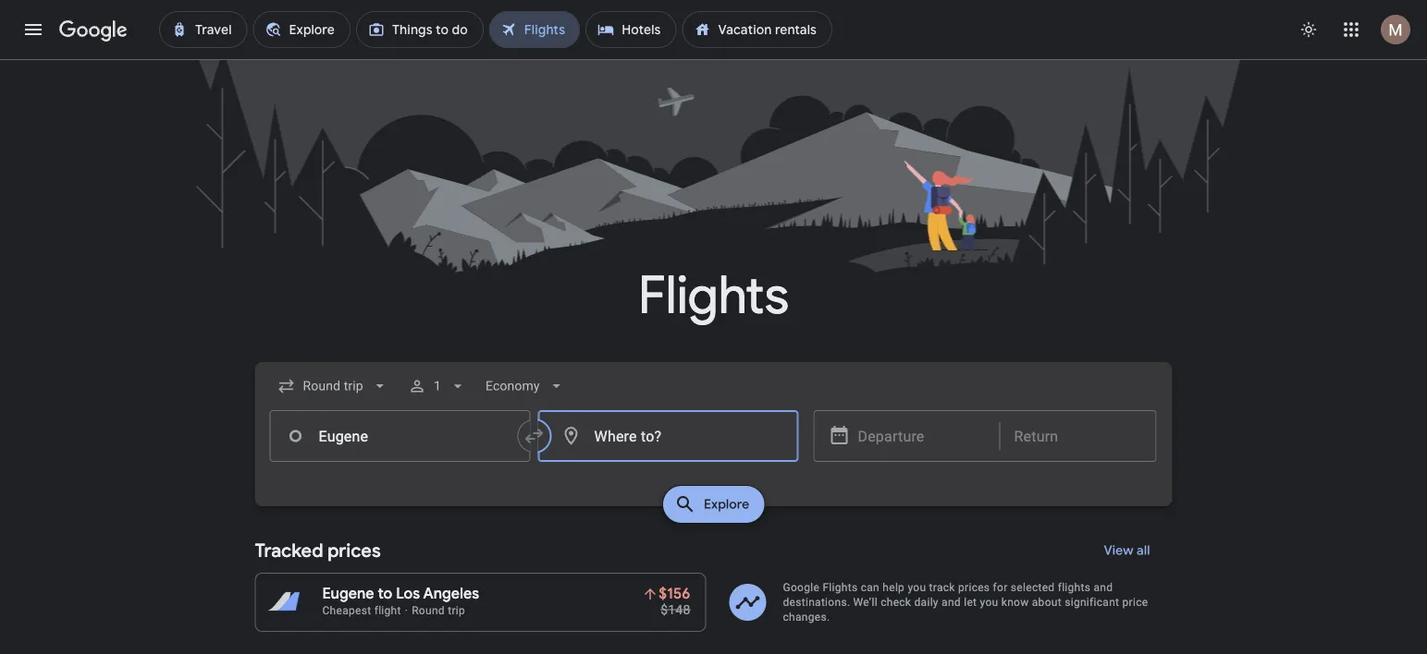 Task type: vqa. For each thing, say whether or not it's contained in the screenshot.
Los
yes



Task type: describe. For each thing, give the bounding box(es) containing it.
 image inside tracked prices region
[[405, 605, 408, 618]]

tracked
[[255, 539, 323, 563]]

eugene
[[322, 585, 374, 604]]

can
[[861, 582, 880, 595]]

Where to? text field
[[538, 411, 799, 462]]

explore button
[[663, 486, 764, 523]]

to
[[378, 585, 392, 604]]

Flight search field
[[240, 363, 1187, 529]]

trip
[[448, 605, 465, 618]]

let
[[964, 597, 977, 609]]

view
[[1104, 543, 1133, 560]]

for
[[993, 582, 1008, 595]]

eugene to los angeles
[[322, 585, 479, 604]]

we'll
[[853, 597, 878, 609]]

view all
[[1104, 543, 1150, 560]]

all
[[1136, 543, 1150, 560]]

0 vertical spatial and
[[1094, 582, 1113, 595]]

round trip
[[412, 605, 465, 618]]

google flights can help you track prices for selected flights and destinations. we'll check daily and let you know about significant price changes.
[[783, 582, 1148, 624]]

Departure text field
[[858, 412, 985, 461]]

round
[[412, 605, 445, 618]]

los
[[396, 585, 420, 604]]

changes.
[[783, 611, 830, 624]]

angeles
[[423, 585, 479, 604]]

significant
[[1065, 597, 1119, 609]]

prices inside the google flights can help you track prices for selected flights and destinations. we'll check daily and let you know about significant price changes.
[[958, 582, 990, 595]]

track
[[929, 582, 955, 595]]

help
[[883, 582, 905, 595]]

google
[[783, 582, 820, 595]]

flights
[[1058, 582, 1091, 595]]

know
[[1001, 597, 1029, 609]]

0 horizontal spatial you
[[908, 582, 926, 595]]

destinations.
[[783, 597, 850, 609]]

change appearance image
[[1286, 7, 1331, 52]]



Task type: locate. For each thing, give the bounding box(es) containing it.
and
[[1094, 582, 1113, 595], [942, 597, 961, 609]]

and up significant
[[1094, 582, 1113, 595]]

0 horizontal spatial prices
[[328, 539, 381, 563]]

 image
[[405, 605, 408, 618]]

price
[[1122, 597, 1148, 609]]

0 vertical spatial flights
[[638, 263, 789, 329]]

1 horizontal spatial you
[[980, 597, 998, 609]]

prices
[[328, 539, 381, 563], [958, 582, 990, 595]]

1 vertical spatial you
[[980, 597, 998, 609]]

flight
[[374, 605, 401, 618]]

1 horizontal spatial and
[[1094, 582, 1113, 595]]

explore
[[704, 497, 749, 513]]

you up daily
[[908, 582, 926, 595]]

tracked prices region
[[255, 529, 1172, 633]]

$156
[[659, 585, 690, 604]]

$148
[[661, 603, 690, 618]]

1 vertical spatial prices
[[958, 582, 990, 595]]

0 vertical spatial prices
[[328, 539, 381, 563]]

1 horizontal spatial flights
[[823, 582, 858, 595]]

1
[[434, 379, 441, 394]]

selected
[[1011, 582, 1055, 595]]

cheapest flight
[[322, 605, 401, 618]]

1 vertical spatial and
[[942, 597, 961, 609]]

flights
[[638, 263, 789, 329], [823, 582, 858, 595]]

cheapest
[[322, 605, 371, 618]]

prices up let
[[958, 582, 990, 595]]

tracked prices
[[255, 539, 381, 563]]

156 US dollars text field
[[659, 585, 690, 604]]

0 horizontal spatial and
[[942, 597, 961, 609]]

none text field inside flight search field
[[270, 411, 530, 462]]

0 vertical spatial you
[[908, 582, 926, 595]]

1 horizontal spatial prices
[[958, 582, 990, 595]]

and down track
[[942, 597, 961, 609]]

None field
[[270, 370, 397, 403], [478, 370, 573, 403], [270, 370, 397, 403], [478, 370, 573, 403]]

1 vertical spatial flights
[[823, 582, 858, 595]]

main menu image
[[22, 18, 44, 41]]

0 horizontal spatial flights
[[638, 263, 789, 329]]

148 US dollars text field
[[661, 603, 690, 618]]

flights inside the google flights can help you track prices for selected flights and destinations. we'll check daily and let you know about significant price changes.
[[823, 582, 858, 595]]

1 button
[[400, 364, 474, 409]]

you
[[908, 582, 926, 595], [980, 597, 998, 609]]

about
[[1032, 597, 1062, 609]]

check
[[881, 597, 911, 609]]

Return text field
[[1014, 412, 1142, 461]]

prices up 'eugene'
[[328, 539, 381, 563]]

None text field
[[270, 411, 530, 462]]

you down for
[[980, 597, 998, 609]]

daily
[[914, 597, 939, 609]]



